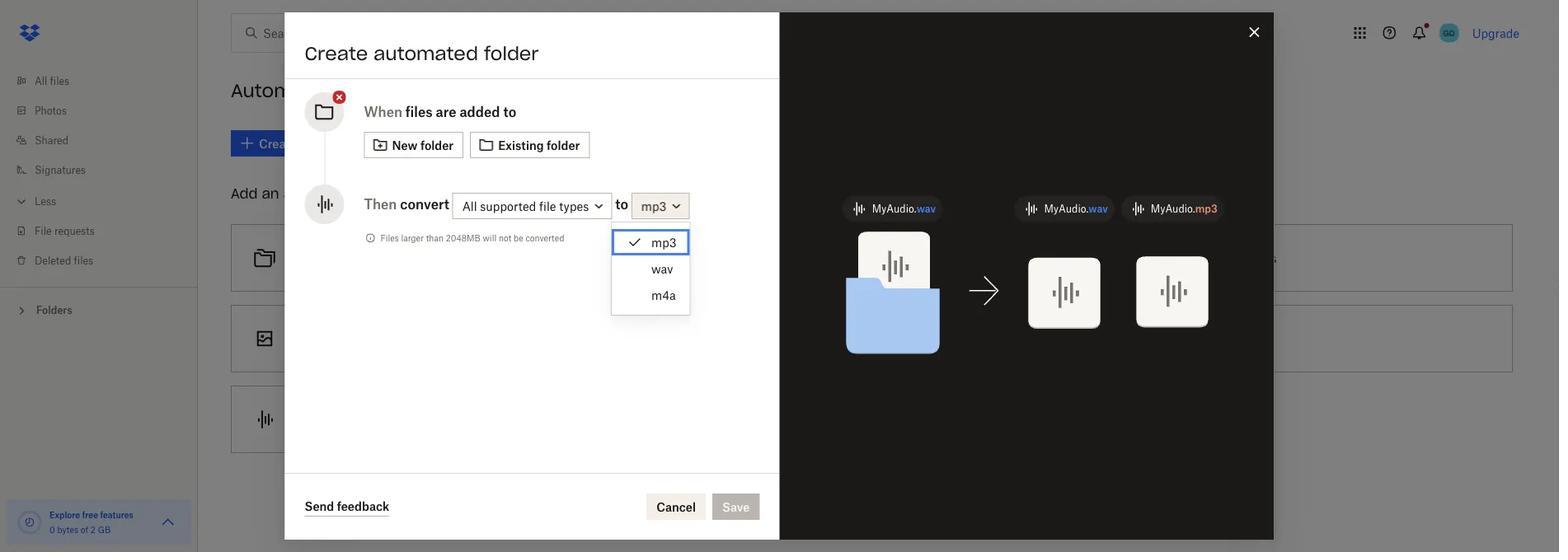 Task type: describe. For each thing, give the bounding box(es) containing it.
files larger than 2048mb will not be converted
[[381, 233, 565, 243]]

then
[[364, 196, 397, 212]]

set
[[730, 251, 748, 265]]

when
[[364, 104, 402, 120]]

larger
[[401, 233, 424, 243]]

shared
[[35, 134, 68, 146]]

folders button
[[0, 298, 198, 322]]

automated
[[374, 42, 478, 65]]

create automated folder
[[305, 42, 539, 65]]

0
[[49, 525, 55, 535]]

mp3 inside mp3 dropdown button
[[642, 199, 667, 213]]

videos
[[901, 332, 936, 346]]

all files
[[35, 75, 69, 87]]

a for rule
[[752, 251, 758, 265]]

2048mb
[[446, 233, 481, 243]]

file
[[784, 332, 800, 346]]

to right 'added'
[[503, 104, 517, 120]]

will
[[483, 233, 497, 243]]

a for file
[[774, 332, 780, 346]]

gb
[[98, 525, 111, 535]]

choose a file format to convert videos to
[[730, 332, 950, 346]]

choose
[[730, 332, 771, 346]]

less
[[35, 195, 56, 207]]

requests
[[54, 225, 95, 237]]

1 myaudio. wav from the left
[[872, 203, 936, 215]]

m4a
[[652, 288, 676, 302]]

signatures
[[35, 164, 86, 176]]

files for deleted files
[[74, 254, 93, 267]]

to right videos
[[939, 332, 950, 346]]

less image
[[13, 193, 30, 210]]

rule
[[761, 251, 782, 265]]

all
[[35, 75, 47, 87]]

deleted
[[35, 254, 71, 267]]

of
[[81, 525, 88, 535]]

create
[[305, 42, 368, 65]]

set a rule that renames files button
[[656, 218, 1088, 299]]

deleted files
[[35, 254, 93, 267]]

an
[[262, 185, 279, 202]]

added
[[460, 104, 500, 120]]

2 myaudio. wav from the left
[[1044, 203, 1108, 215]]

2 horizontal spatial wav
[[1089, 203, 1108, 215]]

1 horizontal spatial wav
[[917, 203, 936, 215]]

list containing all files
[[0, 56, 198, 287]]

files for convert files to pdfs
[[1208, 251, 1231, 265]]

2 myaudio. from the left
[[1044, 203, 1089, 215]]

bytes
[[57, 525, 78, 535]]

add an automation main content
[[224, 119, 1560, 553]]

features
[[100, 510, 134, 520]]

free
[[82, 510, 98, 520]]

upgrade
[[1473, 26, 1520, 40]]

dropbox image
[[13, 16, 46, 49]]



Task type: vqa. For each thing, say whether or not it's contained in the screenshot.
right THE MYAUDIO. WAV
yes



Task type: locate. For each thing, give the bounding box(es) containing it.
mp3 up convert files to pdfs
[[1196, 203, 1218, 215]]

0 horizontal spatial a
[[752, 251, 758, 265]]

signatures link
[[13, 155, 198, 185]]

to left pdfs
[[1234, 251, 1245, 265]]

1 horizontal spatial myaudio.
[[1044, 203, 1089, 215]]

0 vertical spatial a
[[752, 251, 758, 265]]

shared link
[[13, 125, 198, 155]]

explore free features 0 bytes of 2 gb
[[49, 510, 134, 535]]

upgrade link
[[1473, 26, 1520, 40]]

folder
[[484, 42, 539, 65]]

convert up than at the left top
[[400, 196, 449, 212]]

a
[[752, 251, 758, 265], [774, 332, 780, 346]]

convert
[[400, 196, 449, 212], [857, 332, 898, 346]]

convert files to pdfs
[[1162, 251, 1277, 265]]

list
[[0, 56, 198, 287]]

files left are
[[406, 104, 433, 120]]

0 vertical spatial convert
[[400, 196, 449, 212]]

files
[[50, 75, 69, 87], [406, 104, 433, 120], [860, 251, 883, 265], [1208, 251, 1231, 265], [74, 254, 93, 267]]

file
[[35, 225, 52, 237]]

1 horizontal spatial convert
[[857, 332, 898, 346]]

convert left videos
[[857, 332, 898, 346]]

create automated folder dialog
[[285, 12, 1275, 540]]

0 horizontal spatial convert
[[400, 196, 449, 212]]

photos
[[35, 104, 67, 117]]

files right all
[[50, 75, 69, 87]]

a left file
[[774, 332, 780, 346]]

deleted files link
[[13, 246, 198, 275]]

2 horizontal spatial myaudio.
[[1151, 203, 1196, 215]]

mp3 up mp3 radio item
[[642, 199, 667, 213]]

add
[[231, 185, 258, 202]]

quota usage element
[[16, 510, 43, 536]]

automation
[[283, 185, 363, 202]]

add an automation
[[231, 185, 363, 202]]

myaudio. mp3
[[1151, 203, 1218, 215]]

all files link
[[13, 66, 198, 96]]

converted
[[526, 233, 565, 243]]

automations
[[231, 79, 351, 103]]

mp3 down mp3 dropdown button
[[652, 235, 677, 249]]

files are added to
[[406, 104, 517, 120]]

files for all files
[[50, 75, 69, 87]]

to inside button
[[1234, 251, 1245, 265]]

convert inside "create automated folder" dialog
[[400, 196, 449, 212]]

myaudio.
[[872, 203, 917, 215], [1044, 203, 1089, 215], [1151, 203, 1196, 215]]

0 horizontal spatial myaudio.
[[872, 203, 917, 215]]

a inside button
[[752, 251, 758, 265]]

are
[[436, 104, 456, 120]]

0 horizontal spatial myaudio. wav
[[872, 203, 936, 215]]

that
[[785, 251, 807, 265]]

a right set
[[752, 251, 758, 265]]

mp3 radio item
[[612, 229, 690, 256]]

file requests link
[[13, 216, 198, 246]]

3 myaudio. from the left
[[1151, 203, 1196, 215]]

1 vertical spatial convert
[[857, 332, 898, 346]]

explore
[[49, 510, 80, 520]]

myaudio. wav
[[872, 203, 936, 215], [1044, 203, 1108, 215]]

1 myaudio. from the left
[[872, 203, 917, 215]]

than
[[426, 233, 444, 243]]

set a rule that renames files
[[730, 251, 883, 265]]

to left mp3 dropdown button
[[615, 196, 628, 212]]

not
[[499, 233, 512, 243]]

wav
[[917, 203, 936, 215], [1089, 203, 1108, 215], [652, 262, 673, 276]]

files inside "create automated folder" dialog
[[406, 104, 433, 120]]

renames
[[810, 251, 857, 265]]

convert inside button
[[857, 332, 898, 346]]

1 horizontal spatial a
[[774, 332, 780, 346]]

format
[[804, 332, 840, 346]]

files right deleted
[[74, 254, 93, 267]]

files right convert
[[1208, 251, 1231, 265]]

file requests
[[35, 225, 95, 237]]

mp3
[[642, 199, 667, 213], [1196, 203, 1218, 215], [652, 235, 677, 249]]

1 horizontal spatial myaudio. wav
[[1044, 203, 1108, 215]]

convert
[[1162, 251, 1205, 265]]

mp3 button
[[632, 193, 690, 219]]

files right renames
[[860, 251, 883, 265]]

to
[[503, 104, 517, 120], [615, 196, 628, 212], [1234, 251, 1245, 265], [843, 332, 854, 346], [939, 332, 950, 346]]

be
[[514, 233, 524, 243]]

pdfs
[[1248, 251, 1277, 265]]

files
[[381, 233, 399, 243]]

folders
[[36, 304, 72, 317]]

photos link
[[13, 96, 198, 125]]

to right "format"
[[843, 332, 854, 346]]

0 horizontal spatial wav
[[652, 262, 673, 276]]

choose a file format to convert videos to button
[[656, 299, 1088, 379]]

convert files to pdfs button
[[1088, 218, 1520, 299]]

mp3 inside mp3 radio item
[[652, 235, 677, 249]]

a inside button
[[774, 332, 780, 346]]

2
[[91, 525, 96, 535]]

1 vertical spatial a
[[774, 332, 780, 346]]



